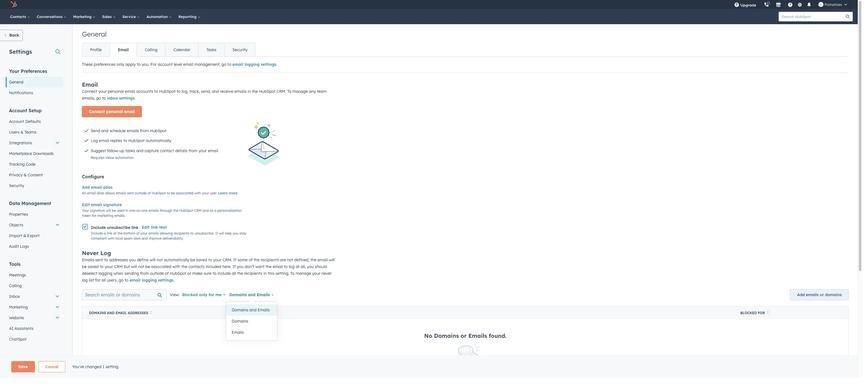 Task type: describe. For each thing, give the bounding box(es) containing it.
users & teams link
[[6, 127, 63, 138]]

requires
[[91, 156, 105, 160]]

for
[[151, 62, 157, 67]]

notifications link
[[6, 88, 63, 98]]

marketplace downloads link
[[6, 148, 63, 159]]

associated inside the emails sent to addresses you define will not automatically be saved to your crm. if some of the recipients are not defined, the email will be saved to your crm but will not be associated with the contacts included here. if you don't want the email to log at all, you should deselect logging when sending from outside of hubspot or make sure to include all the recipients in this setting. to manage your never log list for all users, go to
[[151, 265, 171, 270]]

audit logs
[[9, 244, 29, 249]]

1 vertical spatial log
[[101, 250, 111, 257]]

import & export link
[[6, 231, 63, 241]]

a inside the edit email signature your signature will be used in one-on-one emails through the hubspot crm and as a personalization token for marketing emails.
[[215, 209, 217, 213]]

0 horizontal spatial not
[[138, 265, 144, 270]]

your preferences element
[[6, 68, 63, 98]]

email logging settings .
[[130, 278, 175, 283]]

properties link
[[6, 209, 63, 220]]

1 vertical spatial all
[[102, 278, 106, 283]]

general inside your preferences element
[[9, 80, 23, 85]]

1 horizontal spatial settings
[[158, 278, 174, 283]]

domains button
[[226, 316, 277, 327]]

me
[[216, 293, 222, 298]]

don't
[[245, 265, 254, 270]]

sure
[[204, 271, 212, 277]]

no domains or emails found.
[[425, 333, 507, 340]]

crm. inside the emails sent to addresses you define will not automatically be saved to your crm. if some of the recipients are not defined, the email will be saved to your crm but will not be associated with the contacts included here. if you don't want the email to log at all, you should deselect logging when sending from outside of hubspot or make sure to include all the recipients in this setting. to manage your never log list for all users, go to
[[223, 258, 232, 263]]

inbox settings .
[[107, 96, 136, 101]]

0 horizontal spatial saved
[[88, 265, 99, 270]]

never
[[82, 250, 99, 257]]

emails inside the emails sent to addresses you define will not automatically be saved to your crm. if some of the recipients are not defined, the email will be saved to your crm but will not be associated with the contacts included here. if you don't want the email to log at all, you should deselect logging when sending from outside of hubspot or make sure to include all the recipients in this setting. to manage your never log list for all users, go to
[[82, 258, 94, 263]]

0 vertical spatial go
[[222, 62, 226, 67]]

account defaults link
[[6, 116, 63, 127]]

1 vertical spatial recipients
[[261, 258, 279, 263]]

you up but
[[129, 258, 136, 263]]

automation link
[[143, 9, 175, 24]]

save
[[18, 365, 28, 370]]

automatically inside the emails sent to addresses you define will not automatically be saved to your crm. if some of the recipients are not defined, the email will be saved to your crm but will not be associated with the contacts included here. if you don't want the email to log at all, you should deselect logging when sending from outside of hubspot or make sure to include all the recipients in this setting. to manage your never log list for all users, go to
[[164, 258, 189, 263]]

follow-
[[107, 148, 120, 153]]

marketing button
[[6, 302, 63, 313]]

suggest
[[91, 148, 106, 153]]

Search HubSpot search field
[[779, 12, 848, 21]]

connect personal email
[[89, 109, 135, 114]]

1
[[103, 365, 104, 370]]

domains and emails inside button
[[232, 308, 270, 313]]

will right but
[[131, 265, 137, 270]]

an
[[82, 191, 86, 196]]

blocked for button
[[734, 307, 849, 319]]

0 vertical spatial calling
[[145, 47, 158, 52]]

1 horizontal spatial calling link
[[137, 43, 165, 57]]

press to sort. element for domains and email addresses
[[150, 311, 152, 316]]

should
[[315, 265, 327, 270]]

of up email logging settings .
[[165, 271, 169, 277]]

of inside add email alias an email alias allows emails sent outside of hubspot to be associated with your user. learn more .
[[148, 191, 151, 196]]

defaults
[[25, 119, 41, 124]]

and inside the edit email signature your signature will be used in one-on-one emails through the hubspot crm and as a personalization token for marketing emails.
[[203, 209, 209, 213]]

Search emails or domains search field
[[82, 290, 167, 301]]

for inside the emails sent to addresses you define will not automatically be saved to your crm. if some of the recipients are not defined, the email will be saved to your crm but will not be associated with the contacts included here. if you don't want the email to log at all, you should deselect logging when sending from outside of hubspot or make sure to include all the recipients in this setting. to manage your never log list for all users, go to
[[95, 278, 100, 283]]

1 vertical spatial signature
[[90, 209, 105, 213]]

2 vertical spatial logging
[[142, 278, 157, 283]]

0 vertical spatial alias
[[103, 185, 113, 190]]

domains
[[826, 293, 842, 298]]

settings
[[9, 48, 32, 55]]

sending
[[124, 271, 139, 277]]

menu containing pomatoes
[[731, 0, 852, 9]]

personal inside "connect your personal email accounts to hubspot to log, track, send, and receive emails in the hubspot crm. to manage any team emails, go to"
[[108, 89, 124, 94]]

hubspot image
[[10, 1, 17, 8]]

emails left found.
[[469, 333, 487, 340]]

0 horizontal spatial link
[[107, 232, 112, 236]]

calling icon button
[[762, 1, 772, 8]]

to inside add email alias an email alias allows emails sent outside of hubspot to be associated with your user. learn more .
[[167, 191, 170, 196]]

connect for connect personal email
[[89, 109, 105, 114]]

cancel button
[[38, 362, 65, 373]]

you right all,
[[307, 265, 314, 270]]

1 horizontal spatial not
[[157, 258, 163, 263]]

2 vertical spatial recipients
[[244, 271, 262, 277]]

crm inside the emails sent to addresses you define will not automatically be saved to your crm. if some of the recipients are not defined, the email will be saved to your crm but will not be associated with the contacts included here. if you don't want the email to log at all, you should deselect logging when sending from outside of hubspot or make sure to include all the recipients in this setting. to manage your never log list for all users, go to
[[114, 265, 123, 270]]

crm inside the edit email signature your signature will be used in one-on-one emails through the hubspot crm and as a personalization token for marketing emails.
[[194, 209, 202, 213]]

& for export
[[23, 234, 26, 239]]

sent inside add email alias an email alias allows emails sent outside of hubspot to be associated with your user. learn more .
[[127, 191, 134, 196]]

email link
[[110, 43, 137, 57]]

and down the "search emails or domains" search field
[[107, 311, 115, 316]]

changed
[[85, 365, 102, 370]]

replies
[[110, 138, 122, 143]]

email inside the edit email signature your signature will be used in one-on-one emails through the hubspot crm and as a personalization token for marketing emails.
[[91, 203, 102, 208]]

profile link
[[82, 43, 110, 57]]

0 vertical spatial inbox
[[107, 96, 118, 101]]

one-
[[129, 209, 136, 213]]

in inside the edit email signature your signature will be used in one-on-one emails through the hubspot crm and as a personalization token for marketing emails.
[[125, 209, 128, 213]]

0 horizontal spatial your
[[9, 68, 19, 74]]

the inside "connect your personal email accounts to hubspot to log, track, send, and receive emails in the hubspot crm. to manage any team emails, go to"
[[252, 89, 258, 94]]

manage inside "connect your personal email accounts to hubspot to log, track, send, and receive emails in the hubspot crm. to manage any team emails, go to"
[[293, 89, 308, 94]]

email inside suggest follow-up tasks and capture contact details from your email requires inbox automation
[[208, 148, 218, 153]]

objects
[[9, 223, 23, 228]]

0 vertical spatial signature
[[103, 203, 122, 208]]

1 horizontal spatial general
[[82, 30, 107, 38]]

account
[[158, 62, 173, 67]]

blocked only for me
[[182, 293, 222, 298]]

in inside "connect your personal email accounts to hubspot to log, track, send, and receive emails in the hubspot crm. to manage any team emails, go to"
[[248, 89, 251, 94]]

be inside add email alias an email alias allows emails sent outside of hubspot to be associated with your user. learn more .
[[171, 191, 175, 196]]

allows
[[105, 191, 115, 196]]

edit email signature your signature will be used in one-on-one emails through the hubspot crm and as a personalization token for marketing emails.
[[82, 203, 242, 218]]

. inside add email alias an email alias allows emails sent outside of hubspot to be associated with your user. learn more .
[[238, 191, 238, 196]]

bottom
[[124, 232, 135, 236]]

emails inside add email alias an email alias allows emails sent outside of hubspot to be associated with your user. learn more .
[[116, 191, 126, 196]]

the inside the edit email signature your signature will be used in one-on-one emails through the hubspot crm and as a personalization token for marketing emails.
[[173, 209, 178, 213]]

you inside edit link text include a link at the bottom of your emails allowing recipients to unsubscribe. it will help you stay compliant with local spam laws and improve deliverability.
[[233, 232, 239, 236]]

1 vertical spatial alias
[[97, 191, 104, 196]]

accounts
[[136, 89, 153, 94]]

pomatoes
[[825, 2, 843, 7]]

1 horizontal spatial all
[[232, 271, 236, 277]]

will inside edit link text include a link at the bottom of your emails allowing recipients to unsubscribe. it will help you stay compliant with local spam laws and improve deliverability.
[[219, 232, 224, 236]]

2 horizontal spatial link
[[151, 225, 158, 230]]

email logging settings link for email logging settings .
[[130, 278, 174, 283]]

email inside button
[[124, 109, 135, 114]]

email inside button
[[116, 311, 127, 316]]

only inside popup button
[[199, 293, 208, 298]]

tasks link
[[198, 43, 225, 57]]

to inside edit link text include a link at the bottom of your emails allowing recipients to unsubscribe. it will help you stay compliant with local spam laws and improve deliverability.
[[190, 232, 194, 236]]

chatspot link
[[6, 334, 63, 345]]

marketing
[[97, 214, 114, 218]]

are
[[280, 258, 286, 263]]

notifications
[[9, 90, 33, 96]]

inbox
[[9, 294, 20, 300]]

0 horizontal spatial settings
[[119, 96, 135, 101]]

general link
[[6, 77, 63, 88]]

all,
[[301, 265, 306, 270]]

privacy & consent link
[[6, 170, 63, 181]]

0 vertical spatial if
[[233, 258, 237, 263]]

emails inside button
[[807, 293, 819, 298]]

and right the send at the top of page
[[101, 128, 108, 133]]

tracking
[[9, 162, 25, 167]]

emails.
[[115, 214, 126, 218]]

0 vertical spatial email
[[118, 47, 129, 52]]

marketplaces button
[[773, 0, 785, 9]]

hubspot inside the emails sent to addresses you define will not automatically be saved to your crm. if some of the recipients are not defined, the email will be saved to your crm but will not be associated with the contacts included here. if you don't want the email to log at all, you should deselect logging when sending from outside of hubspot or make sure to include all the recipients in this setting. to manage your never log list for all users, go to
[[170, 271, 186, 277]]

1 vertical spatial if
[[233, 265, 236, 270]]

a inside edit link text include a link at the bottom of your emails allowing recipients to unsubscribe. it will help you stay compliant with local spam laws and improve deliverability.
[[104, 232, 106, 236]]

your inside suggest follow-up tasks and capture contact details from your email requires inbox automation
[[199, 148, 207, 153]]

1 vertical spatial log
[[82, 278, 88, 283]]

emails inside the edit email signature your signature will be used in one-on-one emails through the hubspot crm and as a personalization token for marketing emails.
[[149, 209, 159, 213]]

marketing link
[[70, 9, 99, 24]]

0 vertical spatial automatically
[[146, 138, 171, 143]]

go inside the emails sent to addresses you define will not automatically be saved to your crm. if some of the recipients are not defined, the email will be saved to your crm but will not be associated with the contacts included here. if you don't want the email to log at all, you should deselect logging when sending from outside of hubspot or make sure to include all the recipients in this setting. to manage your never log list for all users, go to
[[119, 278, 124, 283]]

add email alias button
[[82, 184, 113, 191]]

add for add emails or domains
[[798, 293, 806, 298]]

2 horizontal spatial not
[[287, 258, 293, 263]]

view:
[[170, 293, 180, 298]]

1 horizontal spatial security link
[[225, 43, 256, 57]]

0 vertical spatial marketing
[[73, 14, 93, 19]]

search image
[[847, 15, 851, 19]]

be up contacts on the left
[[191, 258, 195, 263]]

properties
[[9, 212, 28, 217]]

your up 'included'
[[213, 258, 222, 263]]

your inside the edit email signature your signature will be used in one-on-one emails through the hubspot crm and as a personalization token for marketing emails.
[[82, 209, 89, 213]]

from inside suggest follow-up tasks and capture contact details from your email requires inbox automation
[[189, 148, 198, 153]]

your preferences
[[9, 68, 47, 74]]

token
[[82, 214, 91, 218]]

tasks
[[125, 148, 135, 153]]

assistants
[[15, 327, 33, 332]]

1 vertical spatial setting.
[[106, 365, 119, 370]]

2 horizontal spatial logging
[[245, 62, 260, 67]]

send and schedule emails from hubspot
[[91, 128, 167, 133]]

compliant
[[91, 237, 107, 241]]

your inside add email alias an email alias allows emails sent outside of hubspot to be associated with your user. learn more .
[[202, 191, 209, 196]]

notifications image
[[807, 3, 812, 8]]

list box containing domains and emails
[[226, 303, 277, 341]]

at inside the emails sent to addresses you define will not automatically be saved to your crm. if some of the recipients are not defined, the email will be saved to your crm but will not be associated with the contacts included here. if you don't want the email to log at all, you should deselect logging when sending from outside of hubspot or make sure to include all the recipients in this setting. to manage your never log list for all users, go to
[[296, 265, 300, 270]]

include unsubscribe link
[[91, 226, 139, 231]]

domains and emails button
[[226, 290, 278, 301]]

contacts link
[[7, 9, 33, 24]]

cancel
[[45, 365, 58, 370]]

account setup element
[[6, 108, 63, 191]]

for inside button
[[758, 311, 766, 316]]

spam
[[124, 237, 133, 241]]

emails sent to addresses you define will not automatically be saved to your crm. if some of the recipients are not defined, the email will be saved to your crm but will not be associated with the contacts included here. if you don't want the email to log at all, you should deselect logging when sending from outside of hubspot or make sure to include all the recipients in this setting. to manage your never log list for all users, go to
[[82, 258, 335, 283]]

include inside edit link text include a link at the bottom of your emails allowing recipients to unsubscribe. it will help you stay compliant with local spam laws and improve deliverability.
[[91, 232, 103, 236]]

of inside edit link text include a link at the bottom of your emails allowing recipients to unsubscribe. it will help you stay compliant with local spam laws and improve deliverability.
[[136, 232, 140, 236]]

data management
[[9, 201, 51, 207]]

1 horizontal spatial link
[[132, 226, 139, 231]]

connect personal email button
[[82, 106, 142, 117]]

of up don't
[[249, 258, 253, 263]]

account for account defaults
[[9, 119, 24, 124]]

tracking code link
[[6, 159, 63, 170]]

and inside suggest follow-up tasks and capture contact details from your email requires inbox automation
[[136, 148, 144, 153]]

user.
[[210, 191, 217, 196]]

1 vertical spatial email
[[82, 81, 98, 88]]

personal inside button
[[106, 109, 123, 114]]

log email replies to hubspot automatically
[[91, 138, 171, 143]]

press to sort. image
[[150, 311, 152, 315]]

0 horizontal spatial only
[[117, 62, 124, 67]]

emails inside emails button
[[232, 331, 244, 336]]

it
[[215, 232, 218, 236]]

1 vertical spatial security link
[[6, 181, 63, 191]]

privacy
[[9, 173, 23, 178]]

be inside the edit email signature your signature will be used in one-on-one emails through the hubspot crm and as a personalization token for marketing emails.
[[112, 209, 116, 213]]

1 include from the top
[[91, 226, 106, 231]]

blocked for blocked for
[[741, 311, 757, 316]]

0 vertical spatial log
[[91, 138, 98, 143]]



Task type: vqa. For each thing, say whether or not it's contained in the screenshot.
the leftmost OUTSIDE
yes



Task type: locate. For each thing, give the bounding box(es) containing it.
in left one-
[[125, 209, 128, 213]]

pomatoes button
[[816, 0, 851, 9]]

crm
[[194, 209, 202, 213], [114, 265, 123, 270]]

help image
[[788, 3, 793, 8]]

0 horizontal spatial go
[[96, 96, 101, 101]]

1 vertical spatial crm
[[114, 265, 123, 270]]

1 horizontal spatial log
[[101, 250, 111, 257]]

the inside edit link text include a link at the bottom of your emails allowing recipients to unsubscribe. it will help you stay compliant with local spam laws and improve deliverability.
[[118, 232, 123, 236]]

setting. inside the emails sent to addresses you define will not automatically be saved to your crm. if some of the recipients are not defined, the email will be saved to your crm but will not be associated with the contacts included here. if you don't want the email to log at all, you should deselect logging when sending from outside of hubspot or make sure to include all the recipients in this setting. to manage your never log list for all users, go to
[[276, 271, 289, 277]]

tracking code
[[9, 162, 36, 167]]

domains and emails
[[230, 293, 270, 298], [232, 308, 270, 313]]

users
[[9, 130, 19, 135]]

1 vertical spatial domains and emails
[[232, 308, 270, 313]]

for left me
[[209, 293, 214, 298]]

edit up token
[[82, 203, 90, 208]]

tools
[[9, 262, 21, 267]]

your down addresses on the bottom left of page
[[105, 265, 113, 270]]

details
[[175, 148, 188, 153]]

1 vertical spatial marketing
[[9, 305, 28, 310]]

hubspot link
[[7, 1, 21, 8]]

edit up improve
[[142, 225, 150, 230]]

calling link
[[137, 43, 165, 57], [6, 281, 63, 292]]

notifications button
[[805, 0, 815, 9]]

marketplace
[[9, 151, 32, 156]]

0 horizontal spatial press to sort. element
[[150, 311, 152, 316]]

2 vertical spatial with
[[173, 265, 180, 270]]

marketplaces image
[[777, 3, 782, 8]]

press to sort. image
[[768, 311, 770, 315]]

and inside "connect your personal email accounts to hubspot to log, track, send, and receive emails in the hubspot crm. to manage any team emails, go to"
[[212, 89, 219, 94]]

domains
[[230, 293, 247, 298], [232, 308, 248, 313], [89, 311, 106, 316], [232, 319, 248, 324], [434, 333, 459, 340]]

be
[[171, 191, 175, 196], [112, 209, 116, 213], [191, 258, 195, 263], [82, 265, 87, 270], [145, 265, 150, 270]]

& inside users & teams link
[[21, 130, 23, 135]]

and inside edit link text include a link at the bottom of your emails allowing recipients to unsubscribe. it will help you stay compliant with local spam laws and improve deliverability.
[[142, 237, 148, 241]]

and
[[212, 89, 219, 94], [101, 128, 108, 133], [136, 148, 144, 153], [203, 209, 209, 213], [142, 237, 148, 241], [248, 293, 256, 298], [250, 308, 257, 313], [107, 311, 115, 316]]

0 vertical spatial general
[[82, 30, 107, 38]]

export
[[27, 234, 40, 239]]

here.
[[223, 265, 232, 270]]

saved
[[196, 258, 207, 263], [88, 265, 99, 270]]

capture
[[145, 148, 159, 153]]

receive
[[220, 89, 234, 94]]

of
[[148, 191, 151, 196], [136, 232, 140, 236], [249, 258, 253, 263], [165, 271, 169, 277]]

general up profile link
[[82, 30, 107, 38]]

inbox inside suggest follow-up tasks and capture contact details from your email requires inbox automation
[[106, 156, 114, 160]]

inbox down follow-
[[106, 156, 114, 160]]

preferences
[[21, 68, 47, 74]]

link down 'include unsubscribe link'
[[107, 232, 112, 236]]

domains and emails up domains button
[[232, 308, 270, 313]]

emails
[[82, 258, 94, 263], [257, 293, 270, 298], [258, 308, 270, 313], [232, 331, 244, 336], [469, 333, 487, 340]]

edit inside the edit email signature your signature will be used in one-on-one emails through the hubspot crm and as a personalization token for marketing emails.
[[82, 203, 90, 208]]

2 horizontal spatial go
[[222, 62, 226, 67]]

account
[[9, 108, 27, 114], [9, 119, 24, 124]]

1 vertical spatial in
[[125, 209, 128, 213]]

signature up used on the bottom left of the page
[[103, 203, 122, 208]]

0 vertical spatial domains and emails
[[230, 293, 270, 298]]

0 vertical spatial from
[[140, 128, 149, 133]]

1 account from the top
[[9, 108, 27, 114]]

2 account from the top
[[9, 119, 24, 124]]

0 horizontal spatial outside
[[135, 191, 147, 196]]

sent down never log
[[95, 258, 103, 263]]

0 vertical spatial recipients
[[174, 232, 189, 236]]

0 vertical spatial edit
[[82, 203, 90, 208]]

0 horizontal spatial or
[[187, 271, 191, 277]]

will right 'define'
[[150, 258, 156, 263]]

or for add emails or domains
[[821, 293, 825, 298]]

from up email logging settings .
[[140, 271, 149, 277]]

0 vertical spatial add
[[82, 185, 90, 190]]

send
[[91, 128, 100, 133]]

1 vertical spatial &
[[24, 173, 27, 178]]

include
[[218, 271, 231, 277]]

for inside the edit email signature your signature will be used in one-on-one emails through the hubspot crm and as a personalization token for marketing emails.
[[92, 214, 96, 218]]

0 horizontal spatial security link
[[6, 181, 63, 191]]

go right emails,
[[96, 96, 101, 101]]

or inside the emails sent to addresses you define will not automatically be saved to your crm. if some of the recipients are not defined, the email will be saved to your crm but will not be associated with the contacts included here. if you don't want the email to log at all, you should deselect logging when sending from outside of hubspot or make sure to include all the recipients in this setting. to manage your never log list for all users, go to
[[187, 271, 191, 277]]

security
[[233, 47, 248, 52], [9, 183, 24, 189]]

log
[[289, 265, 295, 270], [82, 278, 88, 283]]

2 press to sort. element from the left
[[768, 311, 770, 316]]

marketing up website
[[9, 305, 28, 310]]

menu
[[731, 0, 852, 9]]

will up never
[[329, 258, 335, 263]]

blocked for blocked only for me
[[182, 293, 198, 298]]

0 horizontal spatial crm.
[[223, 258, 232, 263]]

1 horizontal spatial with
[[173, 265, 180, 270]]

some
[[238, 258, 248, 263]]

data
[[9, 201, 20, 207]]

press to sort. element right addresses
[[150, 311, 152, 316]]

with inside add email alias an email alias allows emails sent outside of hubspot to be associated with your user. learn more .
[[194, 191, 201, 196]]

consent
[[28, 173, 43, 178]]

only left apply
[[117, 62, 124, 67]]

emails inside domains and emails dropdown button
[[257, 293, 270, 298]]

your inside edit link text include a link at the bottom of your emails allowing recipients to unsubscribe. it will help you stay compliant with local spam laws and improve deliverability.
[[141, 232, 148, 236]]

0 vertical spatial crm.
[[277, 89, 286, 94]]

.
[[277, 62, 277, 67], [135, 96, 136, 101], [238, 191, 238, 196], [174, 278, 175, 283]]

1 vertical spatial manage
[[296, 271, 311, 277]]

never log
[[82, 250, 111, 257]]

domains and emails inside dropdown button
[[230, 293, 270, 298]]

for left press to sort. image
[[758, 311, 766, 316]]

your up the laws
[[141, 232, 148, 236]]

emails inside domains and emails button
[[258, 308, 270, 313]]

a up the compliant
[[104, 232, 106, 236]]

2 include from the top
[[91, 232, 103, 236]]

saved up deselect
[[88, 265, 99, 270]]

0 vertical spatial security
[[233, 47, 248, 52]]

with inside edit link text include a link at the bottom of your emails allowing recipients to unsubscribe. it will help you stay compliant with local spam laws and improve deliverability.
[[108, 237, 115, 241]]

1 vertical spatial account
[[9, 119, 24, 124]]

your inside "connect your personal email accounts to hubspot to log, track, send, and receive emails in the hubspot crm. to manage any team emails, go to"
[[98, 89, 107, 94]]

logging inside the emails sent to addresses you define will not automatically be saved to your crm. if some of the recipients are not defined, the email will be saved to your crm but will not be associated with the contacts included here. if you don't want the email to log at all, you should deselect logging when sending from outside of hubspot or make sure to include all the recipients in this setting. to manage your never log list for all users, go to
[[98, 271, 112, 277]]

1 horizontal spatial security
[[233, 47, 248, 52]]

with left the user.
[[194, 191, 201, 196]]

connect for connect your personal email accounts to hubspot to log, track, send, and receive emails in the hubspot crm. to manage any team emails, go to
[[82, 89, 97, 94]]

your
[[9, 68, 19, 74], [82, 209, 89, 213]]

your up token
[[82, 209, 89, 213]]

go inside "connect your personal email accounts to hubspot to log, track, send, and receive emails in the hubspot crm. to manage any team emails, go to"
[[96, 96, 101, 101]]

blocked right view:
[[182, 293, 198, 298]]

not right 'define'
[[157, 258, 163, 263]]

chatspot
[[9, 337, 27, 342]]

found.
[[489, 333, 507, 340]]

emails left the domains
[[807, 293, 819, 298]]

2 horizontal spatial with
[[194, 191, 201, 196]]

1 vertical spatial associated
[[151, 265, 171, 270]]

add up blocked for button
[[798, 293, 806, 298]]

your up connect personal email
[[98, 89, 107, 94]]

1 horizontal spatial edit
[[142, 225, 150, 230]]

2 horizontal spatial in
[[264, 271, 267, 277]]

outside up email logging settings .
[[150, 271, 164, 277]]

2 horizontal spatial or
[[821, 293, 825, 298]]

0 horizontal spatial sent
[[95, 258, 103, 263]]

2 vertical spatial go
[[119, 278, 124, 283]]

1 horizontal spatial email logging settings link
[[233, 62, 277, 67]]

define
[[137, 258, 149, 263]]

ai assistants
[[9, 327, 33, 332]]

conversations link
[[33, 9, 70, 24]]

emails right the one
[[149, 209, 159, 213]]

1 horizontal spatial or
[[461, 333, 467, 340]]

1 vertical spatial with
[[108, 237, 115, 241]]

1 vertical spatial inbox
[[106, 156, 114, 160]]

edit link text button
[[142, 224, 167, 231]]

account up account defaults
[[9, 108, 27, 114]]

connect inside button
[[89, 109, 105, 114]]

add up an
[[82, 185, 90, 190]]

press to sort. element inside blocked for button
[[768, 311, 770, 316]]

1 vertical spatial settings
[[119, 96, 135, 101]]

setup
[[29, 108, 42, 114]]

and up domains button
[[250, 308, 257, 313]]

to inside the emails sent to addresses you define will not automatically be saved to your crm. if some of the recipients are not defined, the email will be saved to your crm but will not be associated with the contacts included here. if you don't want the email to log at all, you should deselect logging when sending from outside of hubspot or make sure to include all the recipients in this setting. to manage your never log list for all users, go to
[[291, 271, 295, 277]]

hubspot inside add email alias an email alias allows emails sent outside of hubspot to be associated with your user. learn more .
[[152, 191, 166, 196]]

inbox up "connect personal email" button
[[107, 96, 118, 101]]

edit for link
[[142, 225, 150, 230]]

& for teams
[[21, 130, 23, 135]]

any
[[309, 89, 316, 94]]

deselect
[[82, 271, 97, 277]]

0 vertical spatial security link
[[225, 43, 256, 57]]

1 vertical spatial only
[[199, 293, 208, 298]]

domains and email addresses button
[[82, 307, 734, 319]]

1 vertical spatial include
[[91, 232, 103, 236]]

account up "users" at the left top
[[9, 119, 24, 124]]

1 horizontal spatial setting.
[[276, 271, 289, 277]]

1 vertical spatial email logging settings link
[[130, 278, 174, 283]]

edit
[[82, 203, 90, 208], [142, 225, 150, 230]]

add emails or domains button
[[791, 290, 850, 301]]

outside inside add email alias an email alias allows emails sent outside of hubspot to be associated with your user. learn more .
[[135, 191, 147, 196]]

domains and emails up domains and emails button
[[230, 293, 270, 298]]

meetings link
[[6, 270, 63, 281]]

allowing
[[160, 232, 173, 236]]

your down should
[[312, 271, 321, 277]]

0 vertical spatial log
[[289, 265, 295, 270]]

you down "some"
[[237, 265, 244, 270]]

0 horizontal spatial at
[[113, 232, 117, 236]]

press to sort. element right 'blocked for'
[[768, 311, 770, 316]]

if left "some"
[[233, 258, 237, 263]]

recipients inside edit link text include a link at the bottom of your emails allowing recipients to unsubscribe. it will help you stay compliant with local spam laws and improve deliverability.
[[174, 232, 189, 236]]

your
[[98, 89, 107, 94], [199, 148, 207, 153], [202, 191, 209, 196], [141, 232, 148, 236], [213, 258, 222, 263], [105, 265, 113, 270], [312, 271, 321, 277]]

marketing inside button
[[9, 305, 28, 310]]

settings image
[[798, 2, 803, 7]]

signature down edit email signature button
[[90, 209, 105, 213]]

calling link down the "meetings" at the left of page
[[6, 281, 63, 292]]

emails right receive
[[235, 89, 247, 94]]

sent up one-
[[127, 191, 134, 196]]

this
[[268, 271, 275, 277]]

if
[[233, 258, 237, 263], [233, 265, 236, 270]]

0 vertical spatial connect
[[82, 89, 97, 94]]

if right here. at bottom
[[233, 265, 236, 270]]

outside
[[135, 191, 147, 196], [150, 271, 164, 277]]

your left preferences
[[9, 68, 19, 74]]

or for no domains or emails found.
[[461, 333, 467, 340]]

1 horizontal spatial marketing
[[73, 14, 93, 19]]

0 vertical spatial settings
[[261, 62, 277, 67]]

personal up "inbox settings" link
[[108, 89, 124, 94]]

list box
[[226, 303, 277, 341]]

sent inside the emails sent to addresses you define will not automatically be saved to your crm. if some of the recipients are not defined, the email will be saved to your crm but will not be associated with the contacts included here. if you don't want the email to log at all, you should deselect logging when sending from outside of hubspot or make sure to include all the recipients in this setting. to manage your never log list for all users, go to
[[95, 258, 103, 263]]

not down 'define'
[[138, 265, 144, 270]]

0 vertical spatial your
[[9, 68, 19, 74]]

a right as
[[215, 209, 217, 213]]

recipients up want
[[261, 258, 279, 263]]

1 horizontal spatial press to sort. element
[[768, 311, 770, 316]]

edit inside edit link text include a link at the bottom of your emails allowing recipients to unsubscribe. it will help you stay compliant with local spam laws and improve deliverability.
[[142, 225, 150, 230]]

0 horizontal spatial all
[[102, 278, 106, 283]]

add inside add email alias an email alias allows emails sent outside of hubspot to be associated with your user. learn more .
[[82, 185, 90, 190]]

make
[[192, 271, 203, 277]]

crm. inside "connect your personal email accounts to hubspot to log, track, send, and receive emails in the hubspot crm. to manage any team emails, go to"
[[277, 89, 286, 94]]

users,
[[107, 278, 118, 283]]

automatically up capture
[[146, 138, 171, 143]]

preferences
[[94, 62, 116, 67]]

be up through on the bottom left of page
[[171, 191, 175, 196]]

you right the help
[[233, 232, 239, 236]]

your left the user.
[[202, 191, 209, 196]]

add for add email alias an email alias allows emails sent outside of hubspot to be associated with your user. learn more .
[[82, 185, 90, 190]]

& inside import & export link
[[23, 234, 26, 239]]

0 horizontal spatial edit
[[82, 203, 90, 208]]

with inside the emails sent to addresses you define will not automatically be saved to your crm. if some of the recipients are not defined, the email will be saved to your crm but will not be associated with the contacts included here. if you don't want the email to log at all, you should deselect logging when sending from outside of hubspot or make sure to include all the recipients in this setting. to manage your never log list for all users, go to
[[173, 265, 180, 270]]

suggest follow-up tasks and capture contact details from your email requires inbox automation
[[91, 148, 218, 160]]

at left all,
[[296, 265, 300, 270]]

saved up contacts on the left
[[196, 258, 207, 263]]

schedule
[[110, 128, 126, 133]]

1 vertical spatial calling
[[9, 284, 22, 289]]

1 press to sort. element from the left
[[150, 311, 152, 316]]

0 horizontal spatial calling
[[9, 284, 22, 289]]

& left 'export'
[[23, 234, 26, 239]]

general up notifications
[[9, 80, 23, 85]]

blocked only for me button
[[182, 290, 226, 301]]

emails up improve
[[149, 232, 159, 236]]

tools element
[[6, 261, 63, 345]]

account setup
[[9, 108, 42, 114]]

and left as
[[203, 209, 209, 213]]

press to sort. element for blocked for
[[768, 311, 770, 316]]

learn
[[218, 191, 228, 196]]

in left "this"
[[264, 271, 267, 277]]

1 horizontal spatial go
[[119, 278, 124, 283]]

email up emails,
[[82, 81, 98, 88]]

learn more link
[[218, 191, 238, 196]]

your right details on the left top of the page
[[199, 148, 207, 153]]

press to sort. element
[[150, 311, 152, 316], [768, 311, 770, 316]]

personal down "inbox settings" link
[[106, 109, 123, 114]]

1 horizontal spatial blocked
[[741, 311, 757, 316]]

go down "when"
[[119, 278, 124, 283]]

blocked inside button
[[741, 311, 757, 316]]

& right privacy
[[24, 173, 27, 178]]

connect down emails,
[[89, 109, 105, 114]]

log down the send at the top of page
[[91, 138, 98, 143]]

from inside the emails sent to addresses you define will not automatically be saved to your crm. if some of the recipients are not defined, the email will be saved to your crm but will not be associated with the contacts included here. if you don't want the email to log at all, you should deselect logging when sending from outside of hubspot or make sure to include all the recipients in this setting. to manage your never log list for all users, go to
[[140, 271, 149, 277]]

all left users,
[[102, 278, 106, 283]]

not
[[157, 258, 163, 263], [287, 258, 293, 263], [138, 265, 144, 270]]

email logging settings link
[[233, 62, 277, 67], [130, 278, 174, 283]]

1 vertical spatial connect
[[89, 109, 105, 114]]

only
[[117, 62, 124, 67], [199, 293, 208, 298]]

these
[[82, 62, 93, 67]]

email logging settings link for these preferences only apply to you. for account level email management, go to email logging settings .
[[233, 62, 277, 67]]

will inside the edit email signature your signature will be used in one-on-one emails through the hubspot crm and as a personalization token for marketing emails.
[[106, 209, 111, 213]]

but
[[124, 265, 130, 270]]

text
[[159, 225, 167, 230]]

add
[[82, 185, 90, 190], [798, 293, 806, 298]]

crm down addresses on the bottom left of page
[[114, 265, 123, 270]]

0 vertical spatial sent
[[127, 191, 134, 196]]

will right 'it'
[[219, 232, 224, 236]]

sent
[[127, 191, 134, 196], [95, 258, 103, 263]]

setting. right "this"
[[276, 271, 289, 277]]

calling up for
[[145, 47, 158, 52]]

calling icon image
[[765, 2, 770, 7]]

emails up domains button
[[258, 308, 270, 313]]

0 vertical spatial logging
[[245, 62, 260, 67]]

outside up the on-
[[135, 191, 147, 196]]

emails right allows
[[116, 191, 126, 196]]

alias down add email alias button
[[97, 191, 104, 196]]

1 horizontal spatial logging
[[142, 278, 157, 283]]

upgrade
[[741, 3, 757, 7]]

to inside "connect your personal email accounts to hubspot to log, track, send, and receive emails in the hubspot crm. to manage any team emails, go to"
[[287, 89, 292, 94]]

1 vertical spatial from
[[189, 148, 198, 153]]

tyler black image
[[819, 2, 824, 7]]

email inside "connect your personal email accounts to hubspot to log, track, send, and receive emails in the hubspot crm. to manage any team emails, go to"
[[125, 89, 135, 94]]

1 vertical spatial security
[[9, 183, 24, 189]]

back link
[[0, 30, 23, 41]]

0 vertical spatial account
[[9, 108, 27, 114]]

2 vertical spatial or
[[461, 333, 467, 340]]

manage inside the emails sent to addresses you define will not automatically be saved to your crm. if some of the recipients are not defined, the email will be saved to your crm but will not be associated with the contacts included here. if you don't want the email to log at all, you should deselect logging when sending from outside of hubspot or make sure to include all the recipients in this setting. to manage your never log list for all users, go to
[[296, 271, 311, 277]]

1 vertical spatial blocked
[[741, 311, 757, 316]]

0 vertical spatial calling link
[[137, 43, 165, 57]]

0 horizontal spatial setting.
[[106, 365, 119, 370]]

associated inside add email alias an email alias allows emails sent outside of hubspot to be associated with your user. learn more .
[[176, 191, 193, 196]]

connect up emails,
[[82, 89, 97, 94]]

connect inside "connect your personal email accounts to hubspot to log, track, send, and receive emails in the hubspot crm. to manage any team emails, go to"
[[82, 89, 97, 94]]

link left text
[[151, 225, 158, 230]]

in inside the emails sent to addresses you define will not automatically be saved to your crm. if some of the recipients are not defined, the email will be saved to your crm but will not be associated with the contacts included here. if you don't want the email to log at all, you should deselect logging when sending from outside of hubspot or make sure to include all the recipients in this setting. to manage your never log list for all users, go to
[[264, 271, 267, 277]]

manage left any
[[293, 89, 308, 94]]

crm left as
[[194, 209, 202, 213]]

log left list
[[82, 278, 88, 283]]

with left contacts on the left
[[173, 265, 180, 270]]

addresses
[[109, 258, 128, 263]]

website button
[[6, 313, 63, 324]]

blocked inside popup button
[[182, 293, 198, 298]]

be left used on the bottom left of the page
[[112, 209, 116, 213]]

upgrade image
[[735, 3, 740, 8]]

& for consent
[[24, 173, 27, 178]]

2 vertical spatial in
[[264, 271, 267, 277]]

of up the laws
[[136, 232, 140, 236]]

search button
[[844, 12, 853, 21]]

1 vertical spatial edit
[[142, 225, 150, 230]]

and inside dropdown button
[[248, 293, 256, 298]]

edit for email
[[82, 203, 90, 208]]

at inside edit link text include a link at the bottom of your emails allowing recipients to unsubscribe. it will help you stay compliant with local spam laws and improve deliverability.
[[113, 232, 117, 236]]

configure
[[82, 174, 104, 180]]

0 horizontal spatial crm
[[114, 265, 123, 270]]

emails down domains button
[[232, 331, 244, 336]]

emails up log email replies to hubspot automatically
[[127, 128, 139, 133]]

for inside popup button
[[209, 293, 214, 298]]

menu item
[[761, 0, 762, 9]]

1 horizontal spatial crm
[[194, 209, 202, 213]]

domains inside dropdown button
[[230, 293, 247, 298]]

&
[[21, 130, 23, 135], [24, 173, 27, 178], [23, 234, 26, 239]]

1 vertical spatial to
[[291, 271, 295, 277]]

emails inside "connect your personal email accounts to hubspot to log, track, send, and receive emails in the hubspot crm. to manage any team emails, go to"
[[235, 89, 247, 94]]

all right 'include'
[[232, 271, 236, 277]]

security inside account setup element
[[9, 183, 24, 189]]

0 vertical spatial include
[[91, 226, 106, 231]]

navigation containing profile
[[82, 43, 256, 57]]

0 vertical spatial saved
[[196, 258, 207, 263]]

0 horizontal spatial a
[[104, 232, 106, 236]]

navigation
[[82, 43, 256, 57]]

1 vertical spatial calling link
[[6, 281, 63, 292]]

0 horizontal spatial blocked
[[182, 293, 198, 298]]

0 vertical spatial with
[[194, 191, 201, 196]]

or inside button
[[821, 293, 825, 298]]

hubspot inside the edit email signature your signature will be used in one-on-one emails through the hubspot crm and as a personalization token for marketing emails.
[[179, 209, 193, 213]]

emails down never
[[82, 258, 94, 263]]

be down 'define'
[[145, 265, 150, 270]]

emails inside edit link text include a link at the bottom of your emails allowing recipients to unsubscribe. it will help you stay compliant with local spam laws and improve deliverability.
[[149, 232, 159, 236]]

0 horizontal spatial logging
[[98, 271, 112, 277]]

calling inside 'tools' element
[[9, 284, 22, 289]]

outside inside the emails sent to addresses you define will not automatically be saved to your crm. if some of the recipients are not defined, the email will be saved to your crm but will not be associated with the contacts included here. if you don't want the email to log at all, you should deselect logging when sending from outside of hubspot or make sure to include all the recipients in this setting. to manage your never log list for all users, go to
[[150, 271, 164, 277]]

2 vertical spatial email
[[116, 311, 127, 316]]

recipients down don't
[[244, 271, 262, 277]]

press to sort. element inside domains and email addresses button
[[150, 311, 152, 316]]

data management element
[[6, 201, 63, 252]]

calling up inbox
[[9, 284, 22, 289]]

send,
[[201, 89, 211, 94]]

1 horizontal spatial log
[[289, 265, 295, 270]]

and right send, at the top left of page
[[212, 89, 219, 94]]

1 vertical spatial go
[[96, 96, 101, 101]]

add inside button
[[798, 293, 806, 298]]

help
[[225, 232, 232, 236]]

be up deselect
[[82, 265, 87, 270]]

account for account setup
[[9, 108, 27, 114]]

apply
[[125, 62, 136, 67]]

0 horizontal spatial log
[[82, 278, 88, 283]]

include
[[91, 226, 106, 231], [91, 232, 103, 236]]

improve
[[149, 237, 162, 241]]

0 horizontal spatial add
[[82, 185, 90, 190]]

and up domains and emails button
[[248, 293, 256, 298]]

& inside privacy & consent link
[[24, 173, 27, 178]]

2 vertical spatial settings
[[158, 278, 174, 283]]



